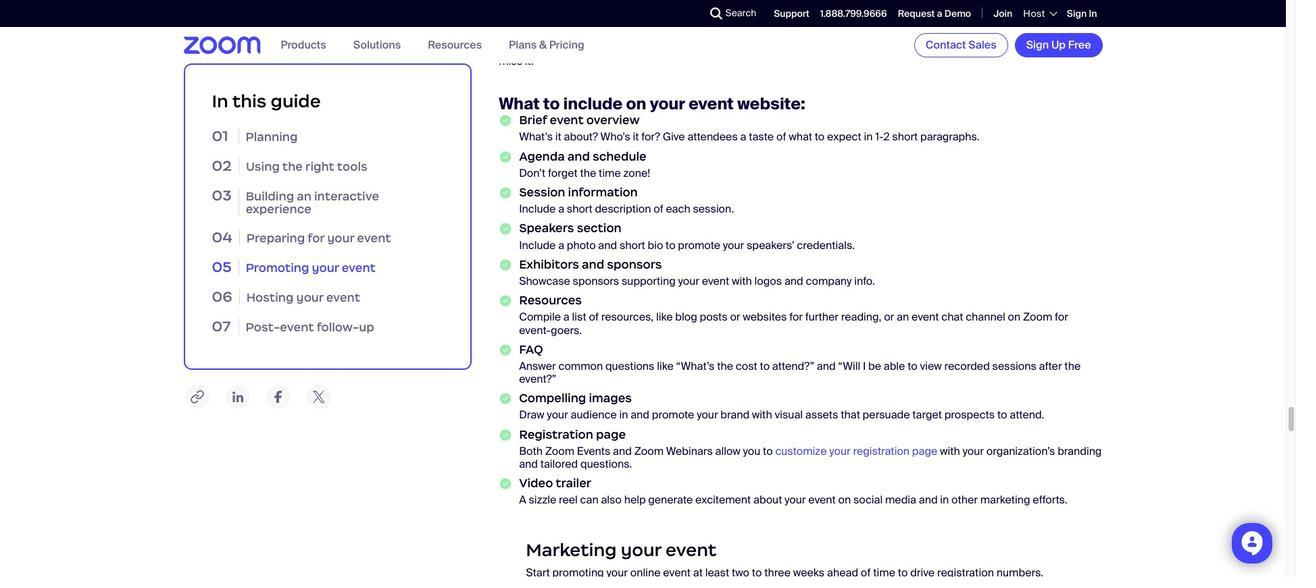 Task type: describe. For each thing, give the bounding box(es) containing it.
1.888.799.9666
[[820, 7, 887, 19]]

event down hosting your event
[[280, 321, 314, 335]]

sign for sign up free
[[1027, 38, 1049, 52]]

trailer
[[556, 477, 592, 492]]

it inside your landing page or event website should provide your visitors with all the information they need to register and attend your event. it should also communicate the value your event will bring to visitors — what's in it for them, and why they can't miss it.
[[947, 41, 953, 55]]

your right value
[[742, 41, 763, 55]]

your inside speakers section include a photo and short bio to promote your speakers' credentials.
[[723, 238, 744, 253]]

1-
[[875, 130, 884, 144]]

resources,
[[601, 310, 654, 325]]

include
[[563, 94, 623, 115]]

event right pricing at the top
[[603, 28, 631, 43]]

your down search
[[750, 28, 771, 43]]

0 vertical spatial sponsors
[[607, 257, 662, 272]]

photo
[[567, 238, 596, 253]]

each
[[666, 202, 691, 216]]

0 vertical spatial in
[[1089, 7, 1097, 19]]

04
[[212, 229, 232, 247]]

with your organization's branding and tailored questions.
[[519, 445, 1102, 472]]

0 horizontal spatial they
[[925, 28, 946, 43]]

other
[[952, 494, 978, 508]]

and inside faq answer common questions like "what's the cost to attend?" and "will i be able to view recorded sessions after the event?"
[[817, 360, 836, 374]]

blog
[[675, 310, 697, 325]]

with inside your landing page or event website should provide your visitors with all the information they need to register and attend your event. it should also communicate the value your event will bring to visitors — what's in it for them, and why they can't miss it.
[[811, 28, 831, 43]]

post-event follow-up
[[246, 321, 374, 335]]

event up follow-
[[326, 291, 360, 306]]

on inside resources compile a list of resources, like blog posts or websites for further reading, or an event chat channel on zoom for event-goers.
[[1008, 310, 1021, 325]]

plans
[[509, 38, 537, 52]]

website inside your landing page or event website should provide your visitors with all the information they need to register and attend your event. it should also communicate the value your event will bring to visitors — what's in it for them, and why they can't miss it.
[[633, 28, 672, 43]]

of inside the session information include a short description of each session.
[[654, 202, 664, 216]]

speakers'
[[747, 238, 795, 253]]

allow
[[716, 445, 741, 459]]

solutions
[[353, 38, 401, 52]]

information inside your landing page or event website should provide your visitors with all the information they need to register and attend your event. it should also communicate the value your event will bring to visitors — what's in it for them, and why they can't miss it.
[[866, 28, 923, 43]]

facebook image
[[265, 384, 292, 411]]

event down preparing for your event
[[342, 261, 376, 276]]

webinars
[[666, 445, 713, 459]]

and left 'up'
[[1030, 28, 1049, 43]]

01
[[212, 127, 228, 145]]

with inside with your organization's branding and tailored questions.
[[940, 445, 960, 459]]

value
[[713, 41, 739, 55]]

your down that at the right bottom of the page
[[830, 445, 851, 459]]

the left value
[[694, 41, 711, 55]]

on inside video trailer a sizzle reel can also help generate excitement about your event on social media and in other marketing efforts.
[[839, 494, 851, 508]]

up
[[1052, 38, 1066, 52]]

your landing page or event website should provide your visitors with all the information they need to register and attend your event. it should also communicate the value your event will bring to visitors — what's in it for them, and why they can't miss it.
[[499, 28, 1094, 68]]

resources button
[[428, 38, 482, 52]]

it
[[555, 41, 562, 55]]

to inside brief event overview what's it about? who's it for? give attendees a taste of what to expect in 1-2 short paragraphs.
[[815, 130, 825, 144]]

preparing
[[247, 231, 305, 246]]

register
[[989, 28, 1028, 43]]

and inside 'agenda and schedule don't forget the time zone!'
[[568, 149, 590, 164]]

demo
[[945, 7, 971, 19]]

can't
[[1069, 41, 1094, 55]]

right
[[306, 159, 335, 174]]

building an interactive experience
[[246, 189, 379, 217]]

the left the right
[[282, 159, 303, 174]]

and left why
[[1003, 41, 1022, 55]]

reading,
[[841, 310, 882, 325]]

in inside brief event overview what's it about? who's it for? give attendees a taste of what to expect in 1-2 short paragraphs.
[[864, 130, 873, 144]]

a inside brief event overview what's it about? who's it for? give attendees a taste of what to expect in 1-2 short paragraphs.
[[741, 130, 747, 144]]

visual
[[775, 409, 803, 423]]

request
[[898, 7, 935, 19]]

session.
[[693, 202, 734, 216]]

event.
[[523, 41, 553, 55]]

using
[[246, 159, 280, 174]]

experience
[[246, 202, 312, 217]]

credentials.
[[797, 238, 855, 253]]

event up "attendees"
[[689, 94, 734, 115]]

promote inside speakers section include a photo and short bio to promote your speakers' credentials.
[[678, 238, 721, 253]]

further
[[806, 310, 839, 325]]

paragraphs.
[[921, 130, 980, 144]]

can
[[580, 494, 599, 508]]

recorded
[[945, 360, 990, 374]]

the right the all
[[848, 28, 864, 43]]

speakers section include a photo and short bio to promote your speakers' credentials.
[[519, 221, 855, 253]]

draw
[[519, 409, 545, 423]]

sign in link
[[1067, 7, 1097, 19]]

your up post-event follow-up
[[296, 291, 324, 306]]

landing
[[524, 28, 560, 43]]

07
[[212, 318, 231, 336]]

brand
[[721, 409, 750, 423]]

registration page
[[519, 428, 626, 442]]

0 horizontal spatial should
[[564, 41, 598, 55]]

contact
[[926, 38, 966, 52]]

event left will
[[765, 41, 793, 55]]

audience
[[571, 409, 617, 423]]

images
[[589, 392, 632, 406]]

brief
[[519, 113, 547, 128]]

of inside resources compile a list of resources, like blog posts or websites for further reading, or an event chat channel on zoom for event-goers.
[[589, 310, 599, 325]]

marketing
[[526, 540, 617, 561]]

the left the cost
[[717, 360, 733, 374]]

organization's
[[987, 445, 1055, 459]]

events
[[577, 445, 611, 459]]

about
[[754, 494, 782, 508]]

up
[[359, 321, 374, 335]]

website:
[[737, 94, 806, 115]]

event inside exhibitors and sponsors showcase sponsors supporting your event with logos and company info.
[[702, 274, 729, 289]]

social sharing element
[[184, 384, 472, 411]]

be
[[869, 360, 881, 374]]

short inside the session information include a short description of each session.
[[567, 202, 593, 216]]

what
[[789, 130, 812, 144]]

your
[[499, 28, 521, 43]]

06
[[212, 288, 232, 306]]

support link
[[774, 7, 810, 19]]

products button
[[281, 38, 326, 52]]

a inside speakers section include a photo and short bio to promote your speakers' credentials.
[[558, 238, 564, 253]]

contact sales link
[[914, 33, 1008, 57]]

your down compelling at the bottom left of page
[[547, 409, 568, 423]]

hosting
[[247, 291, 294, 306]]

a inside the session information include a short description of each session.
[[558, 202, 564, 216]]

the inside 'agenda and schedule don't forget the time zone!'
[[580, 166, 596, 180]]

answer
[[519, 360, 556, 374]]

in inside compelling images draw your audience in and promote your brand with visual assets that persuade target prospects to attend.
[[619, 409, 628, 423]]

and inside speakers section include a photo and short bio to promote your speakers' credentials.
[[598, 238, 617, 253]]

1 horizontal spatial or
[[730, 310, 741, 325]]

to inside speakers section include a photo and short bio to promote your speakers' credentials.
[[666, 238, 676, 253]]

and down photo
[[582, 257, 604, 272]]

social
[[854, 494, 883, 508]]

websites
[[743, 310, 787, 325]]

preparing for your event
[[247, 231, 391, 246]]

brief event overview what's it about? who's it for? give attendees a taste of what to expect in 1-2 short paragraphs.
[[519, 113, 980, 144]]

media
[[885, 494, 917, 508]]

sessions
[[993, 360, 1037, 374]]

it.
[[525, 54, 534, 68]]

zoom logo image
[[184, 37, 261, 54]]

this
[[232, 91, 267, 112]]

in inside your landing page or event website should provide your visitors with all the information they need to register and attend your event. it should also communicate the value your event will bring to visitors — what's in it for them, and why they can't miss it.
[[936, 41, 945, 55]]

request a demo
[[898, 7, 971, 19]]

cost
[[736, 360, 758, 374]]

faq
[[519, 342, 543, 357]]

session
[[519, 185, 565, 200]]

1 vertical spatial sponsors
[[573, 274, 619, 289]]

event
[[499, 8, 545, 29]]

include for speakers section
[[519, 238, 556, 253]]

channel
[[966, 310, 1006, 325]]

free
[[1068, 38, 1091, 52]]

who's
[[601, 130, 630, 144]]

1 horizontal spatial visitors
[[854, 41, 889, 55]]

planning
[[246, 130, 298, 145]]

0 horizontal spatial it
[[556, 130, 562, 144]]



Task type: locate. For each thing, give the bounding box(es) containing it.
in left the other
[[940, 494, 949, 508]]

1 horizontal spatial page
[[596, 428, 626, 442]]

2 horizontal spatial short
[[892, 130, 918, 144]]

promote up exhibitors and sponsors showcase sponsors supporting your event with logos and company info.
[[678, 238, 721, 253]]

with inside exhibitors and sponsors showcase sponsors supporting your event with logos and company info.
[[732, 274, 752, 289]]

1 horizontal spatial information
[[866, 28, 923, 43]]

what
[[499, 94, 540, 115]]

and down section
[[598, 238, 617, 253]]

page up events
[[596, 428, 626, 442]]

your up 'promoting your event'
[[327, 231, 354, 246]]

they right why
[[1046, 41, 1067, 55]]

1 horizontal spatial an
[[897, 310, 909, 325]]

0 horizontal spatial or
[[590, 28, 601, 43]]

also right can
[[601, 494, 622, 508]]

all
[[834, 28, 845, 43]]

and inside compelling images draw your audience in and promote your brand with visual assets that persuade target prospects to attend.
[[631, 409, 650, 423]]

0 horizontal spatial resources
[[428, 38, 482, 52]]

efforts.
[[1033, 494, 1068, 508]]

attend?"
[[772, 360, 814, 374]]

1 horizontal spatial sign
[[1067, 7, 1087, 19]]

your down prospects
[[963, 445, 984, 459]]

on up for? at the top of the page
[[626, 94, 647, 115]]

like inside faq answer common questions like "what's the cost to attend?" and "will i be able to view recorded sessions after the event?"
[[657, 360, 674, 374]]

list
[[572, 310, 586, 325]]

persuade
[[863, 409, 910, 423]]

event up posts
[[702, 274, 729, 289]]

information down request
[[866, 28, 923, 43]]

include for session information
[[519, 202, 556, 216]]

0 horizontal spatial zoom
[[545, 445, 575, 459]]

able
[[884, 360, 905, 374]]

info.
[[855, 274, 875, 289]]

miss
[[499, 54, 523, 68]]

in up free
[[1089, 7, 1097, 19]]

event website
[[499, 8, 612, 29]]

an inside resources compile a list of resources, like blog posts or websites for further reading, or an event chat channel on zoom for event-goers.
[[897, 310, 909, 325]]

your down help
[[621, 540, 662, 561]]

1 vertical spatial on
[[1008, 310, 1021, 325]]

support
[[774, 7, 810, 19]]

with left visual on the right bottom of page
[[752, 409, 772, 423]]

your inside exhibitors and sponsors showcase sponsors supporting your event with logos and company info.
[[678, 274, 700, 289]]

information inside the session information include a short description of each session.
[[568, 185, 638, 200]]

include
[[519, 202, 556, 216], [519, 238, 556, 253]]

event inside brief event overview what's it about? who's it for? give attendees a taste of what to expect in 1-2 short paragraphs.
[[550, 113, 584, 128]]

they down 'request a demo'
[[925, 28, 946, 43]]

0 vertical spatial short
[[892, 130, 918, 144]]

short left bio
[[620, 238, 645, 253]]

sponsors down photo
[[573, 274, 619, 289]]

0 horizontal spatial an
[[297, 189, 312, 204]]

event down with your organization's branding and tailored questions.
[[809, 494, 836, 508]]

zoom left webinars
[[634, 445, 664, 459]]

sign left 'up'
[[1027, 38, 1049, 52]]

1 horizontal spatial short
[[620, 238, 645, 253]]

0 horizontal spatial in
[[212, 91, 228, 112]]

also inside your landing page or event website should provide your visitors with all the information they need to register and attend your event. it should also communicate the value your event will bring to visitors — what's in it for them, and why they can't miss it.
[[600, 41, 621, 55]]

and right media
[[919, 494, 938, 508]]

contact sales
[[926, 38, 997, 52]]

resources for resources compile a list of resources, like blog posts or websites for further reading, or an event chat channel on zoom for event-goers.
[[519, 293, 582, 308]]

compelling images draw your audience in and promote your brand with visual assets that persuade target prospects to attend.
[[519, 392, 1045, 423]]

1 horizontal spatial in
[[1089, 7, 1097, 19]]

1 vertical spatial in
[[212, 91, 228, 112]]

1 horizontal spatial zoom
[[634, 445, 664, 459]]

a left list
[[564, 310, 570, 325]]

or right pricing at the top
[[590, 28, 601, 43]]

like left blog
[[656, 310, 673, 325]]

0 horizontal spatial of
[[589, 310, 599, 325]]

view
[[920, 360, 942, 374]]

an down using the right tools at the top of page
[[297, 189, 312, 204]]

in
[[936, 41, 945, 55], [864, 130, 873, 144], [619, 409, 628, 423], [940, 494, 949, 508]]

promote up webinars
[[652, 409, 694, 423]]

zoom down registration
[[545, 445, 575, 459]]

to inside compelling images draw your audience in and promote your brand with visual assets that persuade target prospects to attend.
[[998, 409, 1007, 423]]

1 horizontal spatial it
[[633, 130, 639, 144]]

a left demo
[[937, 7, 943, 19]]

a inside resources compile a list of resources, like blog posts or websites for further reading, or an event chat channel on zoom for event-goers.
[[564, 310, 570, 325]]

interactive
[[314, 189, 379, 204]]

2 horizontal spatial of
[[777, 130, 786, 144]]

1 vertical spatial also
[[601, 494, 622, 508]]

customize
[[776, 445, 827, 459]]

and inside with your organization's branding and tailored questions.
[[519, 458, 538, 472]]

0 vertical spatial promote
[[678, 238, 721, 253]]

bio
[[648, 238, 663, 253]]

event inside video trailer a sizzle reel can also help generate excitement about your event on social media and in other marketing efforts.
[[809, 494, 836, 508]]

a left photo
[[558, 238, 564, 253]]

on right channel
[[1008, 310, 1021, 325]]

None search field
[[661, 3, 713, 24]]

your left speakers'
[[723, 238, 744, 253]]

0 vertical spatial an
[[297, 189, 312, 204]]

that
[[841, 409, 860, 423]]

sponsors up supporting
[[607, 257, 662, 272]]

the left time
[[580, 166, 596, 180]]

event-
[[519, 323, 551, 338]]

attendees
[[688, 130, 738, 144]]

include down session
[[519, 202, 556, 216]]

should left value
[[674, 28, 708, 43]]

they
[[925, 28, 946, 43], [1046, 41, 1067, 55]]

sign
[[1067, 7, 1087, 19], [1027, 38, 1049, 52]]

an right the reading,
[[897, 310, 909, 325]]

schedule
[[593, 149, 647, 164]]

and down images at the bottom of the page
[[631, 409, 650, 423]]

prospects
[[945, 409, 995, 423]]

of
[[777, 130, 786, 144], [654, 202, 664, 216], [589, 310, 599, 325]]

like
[[656, 310, 673, 325], [657, 360, 674, 374]]

forget
[[548, 166, 578, 180]]

plans & pricing link
[[509, 38, 585, 52]]

or
[[590, 28, 601, 43], [730, 310, 741, 325], [884, 310, 894, 325]]

1 horizontal spatial should
[[674, 28, 708, 43]]

event down generate
[[666, 540, 717, 561]]

overview
[[587, 113, 640, 128]]

in left this
[[212, 91, 228, 112]]

include inside the session information include a short description of each session.
[[519, 202, 556, 216]]

0 horizontal spatial on
[[626, 94, 647, 115]]

resources
[[428, 38, 482, 52], [519, 293, 582, 308]]

post-
[[246, 321, 280, 335]]

your left brand
[[697, 409, 718, 423]]

0 horizontal spatial information
[[568, 185, 638, 200]]

0 vertical spatial page
[[563, 28, 588, 43]]

it right what's
[[556, 130, 562, 144]]

and down "about?"
[[568, 149, 590, 164]]

also inside video trailer a sizzle reel can also help generate excitement about your event on social media and in other marketing efforts.
[[601, 494, 622, 508]]

promoting your event
[[246, 261, 376, 276]]

join link
[[994, 7, 1013, 19]]

include inside speakers section include a photo and short bio to promote your speakers' credentials.
[[519, 238, 556, 253]]

2 horizontal spatial zoom
[[1023, 310, 1053, 325]]

promote inside compelling images draw your audience in and promote your brand with visual assets that persuade target prospects to attend.
[[652, 409, 694, 423]]

03
[[212, 186, 232, 205]]

0 vertical spatial like
[[656, 310, 673, 325]]

sales
[[969, 38, 997, 52]]

with left the all
[[811, 28, 831, 43]]

on left social
[[839, 494, 851, 508]]

visitors down support link
[[773, 28, 809, 43]]

2 include from the top
[[519, 238, 556, 253]]

2 vertical spatial on
[[839, 494, 851, 508]]

sign for sign in
[[1067, 7, 1087, 19]]

like inside resources compile a list of resources, like blog posts or websites for further reading, or an event chat channel on zoom for event-goers.
[[656, 310, 673, 325]]

1 vertical spatial like
[[657, 360, 674, 374]]

search image
[[710, 7, 722, 20], [710, 7, 722, 20]]

your up blog
[[678, 274, 700, 289]]

you
[[743, 445, 761, 459]]

of right list
[[589, 310, 599, 325]]

page down 'target'
[[912, 445, 938, 459]]

0 vertical spatial sign
[[1067, 7, 1087, 19]]

event inside resources compile a list of resources, like blog posts or websites for further reading, or an event chat channel on zoom for event-goers.
[[912, 310, 939, 325]]

include down speakers at the top left of the page
[[519, 238, 556, 253]]

2 vertical spatial short
[[620, 238, 645, 253]]

excitement
[[696, 494, 751, 508]]

resources for resources
[[428, 38, 482, 52]]

1 horizontal spatial they
[[1046, 41, 1067, 55]]

speakers
[[519, 221, 574, 236]]

or right posts
[[730, 310, 741, 325]]

marketing your event
[[526, 540, 717, 561]]

branding
[[1058, 445, 1102, 459]]

and left "will
[[817, 360, 836, 374]]

communicate
[[623, 41, 692, 55]]

0 vertical spatial information
[[866, 28, 923, 43]]

the right 'after'
[[1065, 360, 1081, 374]]

0 horizontal spatial visitors
[[773, 28, 809, 43]]

&
[[539, 38, 547, 52]]

0 vertical spatial also
[[600, 41, 621, 55]]

of inside brief event overview what's it about? who's it for? give attendees a taste of what to expect in 1-2 short paragraphs.
[[777, 130, 786, 144]]

a
[[519, 494, 526, 508]]

of left what
[[777, 130, 786, 144]]

your up give on the top right
[[650, 94, 685, 115]]

and up video
[[519, 458, 538, 472]]

like left "what's
[[657, 360, 674, 374]]

give
[[663, 130, 685, 144]]

0 horizontal spatial page
[[563, 28, 588, 43]]

for inside your landing page or event website should provide your visitors with all the information they need to register and attend your event. it should also communicate the value your event will bring to visitors — what's in it for them, and why they can't miss it.
[[956, 41, 969, 55]]

0 vertical spatial of
[[777, 130, 786, 144]]

sign up attend at the right of page
[[1067, 7, 1087, 19]]

or right the reading,
[[884, 310, 894, 325]]

chat
[[942, 310, 964, 325]]

of left each
[[654, 202, 664, 216]]

a left 'taste'
[[741, 130, 747, 144]]

posts
[[700, 310, 728, 325]]

will
[[795, 41, 811, 55]]

host button
[[1024, 7, 1056, 20]]

it left for? at the top of the page
[[633, 130, 639, 144]]

short inside speakers section include a photo and short bio to promote your speakers' credentials.
[[620, 238, 645, 253]]

short up section
[[567, 202, 593, 216]]

0 horizontal spatial website
[[549, 8, 612, 29]]

your down preparing for your event
[[312, 261, 339, 276]]

linkedin image
[[224, 384, 251, 411]]

1 include from the top
[[519, 202, 556, 216]]

with left logos
[[732, 274, 752, 289]]

in left 1- at top right
[[864, 130, 873, 144]]

i
[[863, 360, 866, 374]]

agenda and schedule don't forget the time zone!
[[519, 149, 650, 180]]

zoom up 'after'
[[1023, 310, 1053, 325]]

need
[[949, 28, 974, 43]]

1 horizontal spatial on
[[839, 494, 851, 508]]

event up "about?"
[[550, 113, 584, 128]]

1 vertical spatial an
[[897, 310, 909, 325]]

1 vertical spatial of
[[654, 202, 664, 216]]

short right '2'
[[892, 130, 918, 144]]

2
[[884, 130, 890, 144]]

your inside with your organization's branding and tailored questions.
[[963, 445, 984, 459]]

1 horizontal spatial of
[[654, 202, 664, 216]]

your right "about"
[[785, 494, 806, 508]]

your left it. on the top left of page
[[499, 41, 520, 55]]

short inside brief event overview what's it about? who's it for? give attendees a taste of what to expect in 1-2 short paragraphs.
[[892, 130, 918, 144]]

0 vertical spatial on
[[626, 94, 647, 115]]

page right it in the top of the page
[[563, 28, 588, 43]]

faq answer common questions like "what's the cost to attend?" and "will i be able to view recorded sessions after the event?"
[[519, 342, 1081, 387]]

compile
[[519, 310, 561, 325]]

1 horizontal spatial website
[[633, 28, 672, 43]]

in right what's on the top right of the page
[[936, 41, 945, 55]]

2 vertical spatial of
[[589, 310, 599, 325]]

questions
[[606, 360, 655, 374]]

resources inside resources compile a list of resources, like blog posts or websites for further reading, or an event chat channel on zoom for event-goers.
[[519, 293, 582, 308]]

compelling
[[519, 392, 586, 406]]

logos
[[755, 274, 782, 289]]

02
[[212, 157, 232, 175]]

exhibitors
[[519, 257, 579, 272]]

0 vertical spatial resources
[[428, 38, 482, 52]]

1 vertical spatial include
[[519, 238, 556, 253]]

and right events
[[613, 445, 632, 459]]

information down time
[[568, 185, 638, 200]]

twitter image
[[305, 384, 332, 411]]

it left sales
[[947, 41, 953, 55]]

1 vertical spatial resources
[[519, 293, 582, 308]]

zoom inside resources compile a list of resources, like blog posts or websites for further reading, or an event chat channel on zoom for event-goers.
[[1023, 310, 1053, 325]]

1 vertical spatial short
[[567, 202, 593, 216]]

a
[[937, 7, 943, 19], [741, 130, 747, 144], [558, 202, 564, 216], [558, 238, 564, 253], [564, 310, 570, 325]]

1 vertical spatial page
[[596, 428, 626, 442]]

page inside your landing page or event website should provide your visitors with all the information they need to register and attend your event. it should also communicate the value your event will bring to visitors — what's in it for them, and why they can't miss it.
[[563, 28, 588, 43]]

registration
[[519, 428, 593, 442]]

in
[[1089, 7, 1097, 19], [212, 91, 228, 112]]

2 horizontal spatial it
[[947, 41, 953, 55]]

with down prospects
[[940, 445, 960, 459]]

with
[[811, 28, 831, 43], [732, 274, 752, 289], [752, 409, 772, 423], [940, 445, 960, 459]]

0 vertical spatial include
[[519, 202, 556, 216]]

2 vertical spatial page
[[912, 445, 938, 459]]

resources left your on the top left
[[428, 38, 482, 52]]

1 vertical spatial information
[[568, 185, 638, 200]]

1 horizontal spatial resources
[[519, 293, 582, 308]]

with inside compelling images draw your audience in and promote your brand with visual assets that persuade target prospects to attend.
[[752, 409, 772, 423]]

2 horizontal spatial or
[[884, 310, 894, 325]]

should
[[674, 28, 708, 43], [564, 41, 598, 55]]

2 horizontal spatial on
[[1008, 310, 1021, 325]]

section
[[577, 221, 622, 236]]

and right logos
[[785, 274, 804, 289]]

your
[[750, 28, 771, 43], [499, 41, 520, 55], [742, 41, 763, 55], [650, 94, 685, 115], [327, 231, 354, 246], [723, 238, 744, 253], [312, 261, 339, 276], [678, 274, 700, 289], [296, 291, 324, 306], [547, 409, 568, 423], [697, 409, 718, 423], [830, 445, 851, 459], [963, 445, 984, 459], [785, 494, 806, 508], [621, 540, 662, 561]]

your inside video trailer a sizzle reel can also help generate excitement about your event on social media and in other marketing efforts.
[[785, 494, 806, 508]]

copy link image
[[184, 384, 211, 411]]

1.888.799.9666 link
[[820, 7, 887, 19]]

0 horizontal spatial sign
[[1027, 38, 1049, 52]]

a up speakers at the top left of the page
[[558, 202, 564, 216]]

expect
[[827, 130, 862, 144]]

event down interactive
[[357, 231, 391, 246]]

exhibitors and sponsors showcase sponsors supporting your event with logos and company info.
[[519, 257, 875, 289]]

0 horizontal spatial short
[[567, 202, 593, 216]]

"what's
[[676, 360, 715, 374]]

resources up compile
[[519, 293, 582, 308]]

provide
[[710, 28, 747, 43]]

event left the chat
[[912, 310, 939, 325]]

1 vertical spatial promote
[[652, 409, 694, 423]]

2 horizontal spatial page
[[912, 445, 938, 459]]

visitors left '—'
[[854, 41, 889, 55]]

or inside your landing page or event website should provide your visitors with all the information they need to register and attend your event. it should also communicate the value your event will bring to visitors — what's in it for them, and why they can't miss it.
[[590, 28, 601, 43]]

should right it in the top of the page
[[564, 41, 598, 55]]

an inside building an interactive experience
[[297, 189, 312, 204]]

supporting
[[622, 274, 676, 289]]

for?
[[642, 130, 660, 144]]

to
[[977, 28, 987, 43], [841, 41, 851, 55], [543, 94, 560, 115], [815, 130, 825, 144], [666, 238, 676, 253], [760, 360, 770, 374], [908, 360, 918, 374], [998, 409, 1007, 423], [763, 445, 773, 459]]

and inside video trailer a sizzle reel can also help generate excitement about your event on social media and in other marketing efforts.
[[919, 494, 938, 508]]

in inside video trailer a sizzle reel can also help generate excitement about your event on social media and in other marketing efforts.
[[940, 494, 949, 508]]

1 vertical spatial sign
[[1027, 38, 1049, 52]]



Task type: vqa. For each thing, say whether or not it's contained in the screenshot.


